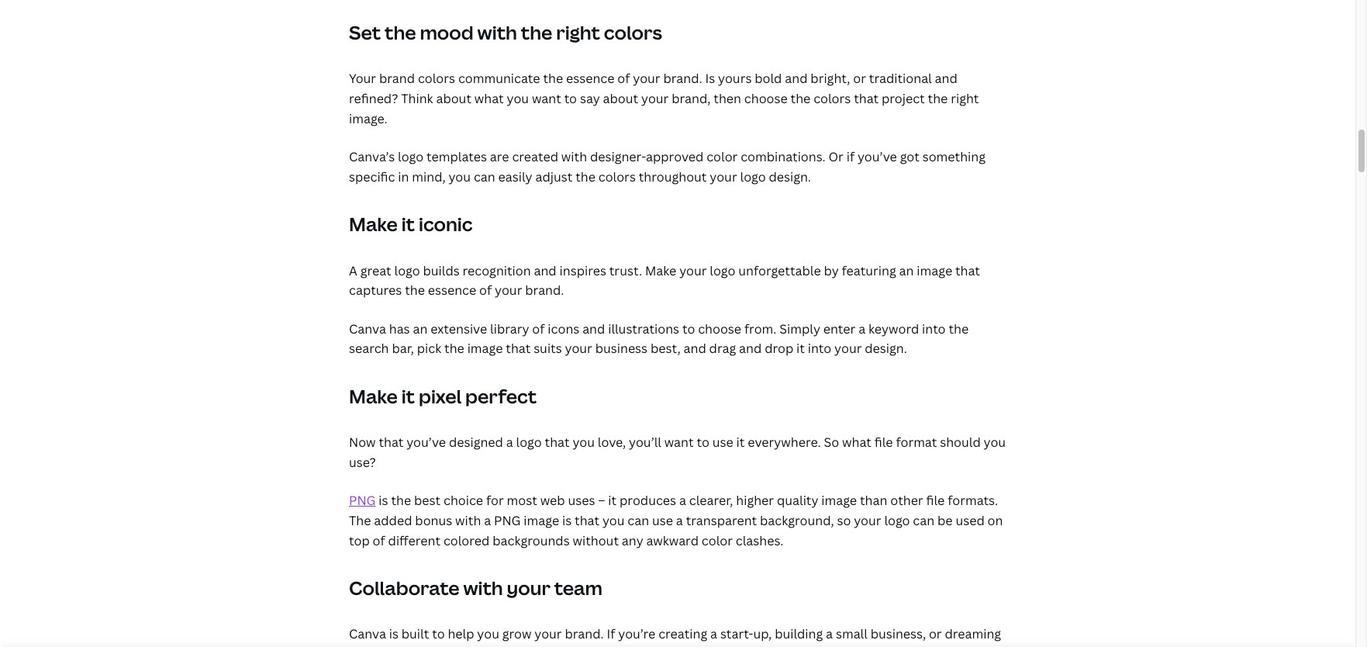 Task type: vqa. For each thing, say whether or not it's contained in the screenshot.
the is to the middle
yes



Task type: locate. For each thing, give the bounding box(es) containing it.
from.
[[745, 320, 777, 337]]

0 horizontal spatial about
[[436, 90, 472, 107]]

you down –
[[603, 512, 625, 529]]

want
[[532, 90, 561, 107], [665, 434, 694, 451]]

image right featuring in the right top of the page
[[917, 262, 953, 279]]

right inside your brand colors communicate the essence of your brand. is yours bold and bright, or traditional and refined? think about what you want to say about your brand, then choose the colors that project the right image.
[[951, 90, 979, 107]]

0 horizontal spatial what
[[475, 90, 504, 107]]

best
[[414, 492, 441, 509]]

0 horizontal spatial choose
[[698, 320, 742, 337]]

0 vertical spatial brand.
[[664, 70, 703, 87]]

0 vertical spatial use
[[713, 434, 734, 451]]

colors down designer-
[[599, 168, 636, 185]]

the down builds at the left
[[405, 282, 425, 299]]

and
[[785, 70, 808, 87], [935, 70, 958, 87], [534, 262, 557, 279], [583, 320, 605, 337], [684, 340, 707, 357], [739, 340, 762, 357]]

choose inside canva has an extensive library of icons and illustrations to choose from. simply enter a keyword into the search bar, pick the image that suits your business best, and drag and drop it into your design.
[[698, 320, 742, 337]]

say
[[580, 90, 600, 107]]

0 vertical spatial choose
[[745, 90, 788, 107]]

created up adjust
[[512, 148, 559, 165]]

can down start-
[[732, 645, 754, 647]]

it left the pixel
[[402, 383, 415, 409]]

1 vertical spatial team
[[699, 645, 729, 647]]

2 horizontal spatial is
[[562, 512, 572, 529]]

0 vertical spatial png
[[349, 492, 376, 509]]

and right bold
[[785, 70, 808, 87]]

an
[[900, 262, 914, 279], [413, 320, 428, 337]]

1 horizontal spatial png
[[494, 512, 521, 529]]

up,
[[754, 626, 772, 643]]

brand
[[379, 70, 415, 87], [855, 645, 891, 647]]

png down the for
[[494, 512, 521, 529]]

you inside canva is built to help you grow your brand. if you're creating a start-up, building a small business, or dreaming bigger, once you've created your canva logo can help your team can create sleek, on-brand designs wit
[[477, 626, 500, 643]]

on-
[[835, 645, 855, 647]]

to right illustrations
[[683, 320, 695, 337]]

once
[[391, 645, 421, 647]]

brand.
[[664, 70, 703, 87], [525, 282, 564, 299], [565, 626, 604, 643]]

1 vertical spatial png
[[494, 512, 521, 529]]

logo right designed on the left
[[516, 434, 542, 451]]

top
[[349, 532, 370, 549]]

image.
[[349, 110, 388, 127]]

0 vertical spatial file
[[875, 434, 893, 451]]

about
[[436, 90, 472, 107], [603, 90, 639, 107]]

created down grow
[[466, 645, 512, 647]]

0 vertical spatial team
[[555, 575, 603, 601]]

created
[[512, 148, 559, 165], [466, 645, 512, 647]]

your down than
[[854, 512, 882, 529]]

to left "say"
[[564, 90, 577, 107]]

or right bright,
[[854, 70, 867, 87]]

1 vertical spatial use
[[652, 512, 673, 529]]

team
[[555, 575, 603, 601], [699, 645, 729, 647]]

help right built
[[448, 626, 474, 643]]

essence inside a great logo builds recognition and inspires trust. make your logo unforgettable by featuring an image that captures the essence of your brand.
[[428, 282, 477, 299]]

0 vertical spatial brand
[[379, 70, 415, 87]]

for
[[486, 492, 504, 509]]

0 vertical spatial make
[[349, 211, 398, 237]]

want right you'll
[[665, 434, 694, 451]]

the right project
[[928, 90, 948, 107]]

your down enter
[[835, 340, 862, 357]]

0 vertical spatial created
[[512, 148, 559, 165]]

unforgettable
[[739, 262, 821, 279]]

to inside canva has an extensive library of icons and illustrations to choose from. simply enter a keyword into the search bar, pick the image that suits your business best, and drag and drop it into your design.
[[683, 320, 695, 337]]

right
[[556, 20, 600, 45], [951, 90, 979, 107]]

brand. for grow
[[565, 626, 604, 643]]

1 vertical spatial brand
[[855, 645, 891, 647]]

any
[[622, 532, 644, 549]]

an right featuring in the right top of the page
[[900, 262, 914, 279]]

built
[[402, 626, 429, 643]]

you've inside canva's logo templates are created with designer-approved color combinations. or if you've got something specific in mind, you can easily adjust the colors throughout your logo design.
[[858, 148, 897, 165]]

can left be
[[913, 512, 935, 529]]

1 vertical spatial choose
[[698, 320, 742, 337]]

brand inside canva is built to help you grow your brand. if you're creating a start-up, building a small business, or dreaming bigger, once you've created your canva logo can help your team can create sleek, on-brand designs wit
[[855, 645, 891, 647]]

background,
[[760, 512, 834, 529]]

your inside is the best choice for most web uses – it produces a clearer, higher quality image than other file formats. the added bonus with a png image is that you can use a transparent background, so your logo can be used on top of different colored backgrounds without any awkward color clashes.
[[854, 512, 882, 529]]

1 horizontal spatial an
[[900, 262, 914, 279]]

the inside a great logo builds recognition and inspires trust. make your logo unforgettable by featuring an image that captures the essence of your brand.
[[405, 282, 425, 299]]

in
[[398, 168, 409, 185]]

brand. inside your brand colors communicate the essence of your brand. is yours bold and bright, or traditional and refined? think about what you want to say about your brand, then choose the colors that project the right image.
[[664, 70, 703, 87]]

0 vertical spatial design.
[[769, 168, 811, 185]]

you've
[[858, 148, 897, 165], [407, 434, 446, 451], [424, 645, 463, 647]]

dreaming
[[945, 626, 1002, 643]]

so
[[824, 434, 839, 451]]

your right throughout
[[710, 168, 738, 185]]

or
[[829, 148, 844, 165]]

then
[[714, 90, 742, 107]]

1 vertical spatial created
[[466, 645, 512, 647]]

the up communicate
[[521, 20, 553, 45]]

formats.
[[948, 492, 998, 509]]

0 vertical spatial an
[[900, 262, 914, 279]]

you left grow
[[477, 626, 500, 643]]

the right keyword
[[949, 320, 969, 337]]

1 vertical spatial what
[[842, 434, 872, 451]]

want inside now that you've designed a logo that you love, you'll want to use it everywhere. so what file format should you use?
[[665, 434, 694, 451]]

use inside is the best choice for most web uses – it produces a clearer, higher quality image than other file formats. the added bonus with a png image is that you can use a transparent background, so your logo can be used on top of different colored backgrounds without any awkward color clashes.
[[652, 512, 673, 529]]

image down library
[[468, 340, 503, 357]]

you right should
[[984, 434, 1006, 451]]

it down simply
[[797, 340, 805, 357]]

what right so
[[842, 434, 872, 451]]

trust.
[[610, 262, 642, 279]]

design. inside canva's logo templates are created with designer-approved color combinations. or if you've got something specific in mind, you can easily adjust the colors throughout your logo design.
[[769, 168, 811, 185]]

2 vertical spatial brand.
[[565, 626, 604, 643]]

a inside now that you've designed a logo that you love, you'll want to use it everywhere. so what file format should you use?
[[506, 434, 513, 451]]

set
[[349, 20, 381, 45]]

essence up "say"
[[566, 70, 615, 87]]

added
[[374, 512, 412, 529]]

choose
[[745, 90, 788, 107], [698, 320, 742, 337]]

file left format
[[875, 434, 893, 451]]

your left brand, on the top of page
[[642, 90, 669, 107]]

your left is
[[633, 70, 661, 87]]

1 vertical spatial file
[[927, 492, 945, 509]]

bonus
[[415, 512, 452, 529]]

choose up drag
[[698, 320, 742, 337]]

1 vertical spatial or
[[929, 626, 942, 643]]

with inside is the best choice for most web uses – it produces a clearer, higher quality image than other file formats. the added bonus with a png image is that you can use a transparent background, so your logo can be used on top of different colored backgrounds without any awkward color clashes.
[[455, 512, 481, 529]]

colors
[[604, 20, 663, 45], [418, 70, 455, 87], [814, 90, 851, 107], [599, 168, 636, 185]]

can down are
[[474, 168, 495, 185]]

2 vertical spatial is
[[389, 626, 399, 643]]

0 vertical spatial or
[[854, 70, 867, 87]]

into right keyword
[[922, 320, 946, 337]]

or inside canva is built to help you grow your brand. if you're creating a start-up, building a small business, or dreaming bigger, once you've created your canva logo can help your team can create sleek, on-brand designs wit
[[929, 626, 942, 643]]

with up colored
[[455, 512, 481, 529]]

0 horizontal spatial design.
[[769, 168, 811, 185]]

is
[[379, 492, 388, 509], [562, 512, 572, 529], [389, 626, 399, 643]]

a right designed on the left
[[506, 434, 513, 451]]

1 vertical spatial make
[[645, 262, 677, 279]]

and right traditional
[[935, 70, 958, 87]]

that inside a great logo builds recognition and inspires trust. make your logo unforgettable by featuring an image that captures the essence of your brand.
[[956, 262, 981, 279]]

0 vertical spatial help
[[448, 626, 474, 643]]

0 vertical spatial you've
[[858, 148, 897, 165]]

yours
[[718, 70, 752, 87]]

0 horizontal spatial brand
[[379, 70, 415, 87]]

canva inside canva has an extensive library of icons and illustrations to choose from. simply enter a keyword into the search bar, pick the image that suits your business best, and drag and drop it into your design.
[[349, 320, 386, 337]]

0 horizontal spatial an
[[413, 320, 428, 337]]

should
[[940, 434, 981, 451]]

brand inside your brand colors communicate the essence of your brand. is yours bold and bright, or traditional and refined? think about what you want to say about your brand, then choose the colors that project the right image.
[[379, 70, 415, 87]]

brand,
[[672, 90, 711, 107]]

color right approved
[[707, 148, 738, 165]]

logo down other
[[885, 512, 910, 529]]

0 horizontal spatial into
[[808, 340, 832, 357]]

1 horizontal spatial what
[[842, 434, 872, 451]]

1 horizontal spatial brand.
[[565, 626, 604, 643]]

0 horizontal spatial file
[[875, 434, 893, 451]]

the right adjust
[[576, 168, 596, 185]]

use?
[[349, 454, 376, 471]]

0 horizontal spatial right
[[556, 20, 600, 45]]

1 horizontal spatial essence
[[566, 70, 615, 87]]

brand up think
[[379, 70, 415, 87]]

logo up in
[[398, 148, 424, 165]]

color
[[707, 148, 738, 165], [702, 532, 733, 549]]

the
[[385, 20, 416, 45], [521, 20, 553, 45], [543, 70, 563, 87], [791, 90, 811, 107], [928, 90, 948, 107], [576, 168, 596, 185], [405, 282, 425, 299], [949, 320, 969, 337], [445, 340, 465, 357], [391, 492, 411, 509]]

brand. left if
[[565, 626, 604, 643]]

0 vertical spatial canva
[[349, 320, 386, 337]]

file
[[875, 434, 893, 451], [927, 492, 945, 509]]

of
[[618, 70, 630, 87], [480, 282, 492, 299], [532, 320, 545, 337], [373, 532, 385, 549]]

1 vertical spatial you've
[[407, 434, 446, 451]]

team down start-
[[699, 645, 729, 647]]

2 vertical spatial make
[[349, 383, 398, 409]]

essence
[[566, 70, 615, 87], [428, 282, 477, 299]]

captures
[[349, 282, 402, 299]]

specific
[[349, 168, 395, 185]]

you've down the pixel
[[407, 434, 446, 451]]

or
[[854, 70, 867, 87], [929, 626, 942, 643]]

1 vertical spatial color
[[702, 532, 733, 549]]

help down you're
[[639, 645, 665, 647]]

business
[[596, 340, 648, 357]]

you down communicate
[[507, 90, 529, 107]]

0 horizontal spatial or
[[854, 70, 867, 87]]

1 horizontal spatial design.
[[865, 340, 908, 357]]

0 horizontal spatial team
[[555, 575, 603, 601]]

0 horizontal spatial essence
[[428, 282, 477, 299]]

1 horizontal spatial want
[[665, 434, 694, 451]]

and right icons
[[583, 320, 605, 337]]

your brand colors communicate the essence of your brand. is yours bold and bright, or traditional and refined? think about what you want to say about your brand, then choose the colors that project the right image.
[[349, 70, 979, 127]]

you'll
[[629, 434, 662, 451]]

an right has
[[413, 320, 428, 337]]

an inside a great logo builds recognition and inspires trust. make your logo unforgettable by featuring an image that captures the essence of your brand.
[[900, 262, 914, 279]]

if
[[607, 626, 616, 643]]

about right "say"
[[603, 90, 639, 107]]

essence inside your brand colors communicate the essence of your brand. is yours bold and bright, or traditional and refined? think about what you want to say about your brand, then choose the colors that project the right image.
[[566, 70, 615, 87]]

1 horizontal spatial brand
[[855, 645, 891, 647]]

0 horizontal spatial png
[[349, 492, 376, 509]]

0 horizontal spatial use
[[652, 512, 673, 529]]

1 horizontal spatial file
[[927, 492, 945, 509]]

is up once
[[389, 626, 399, 643]]

1 vertical spatial essence
[[428, 282, 477, 299]]

make it pixel perfect
[[349, 383, 537, 409]]

1 vertical spatial design.
[[865, 340, 908, 357]]

you inside canva's logo templates are created with designer-approved color combinations. or if you've got something specific in mind, you can easily adjust the colors throughout your logo design.
[[449, 168, 471, 185]]

0 vertical spatial into
[[922, 320, 946, 337]]

1 horizontal spatial or
[[929, 626, 942, 643]]

make
[[349, 211, 398, 237], [645, 262, 677, 279], [349, 383, 398, 409]]

0 vertical spatial right
[[556, 20, 600, 45]]

the up the added
[[391, 492, 411, 509]]

1 vertical spatial canva
[[349, 626, 386, 643]]

2 vertical spatial you've
[[424, 645, 463, 647]]

so
[[837, 512, 851, 529]]

logo
[[398, 148, 424, 165], [740, 168, 766, 185], [395, 262, 420, 279], [710, 262, 736, 279], [516, 434, 542, 451], [885, 512, 910, 529], [586, 645, 611, 647]]

colored
[[444, 532, 490, 549]]

2 about from the left
[[603, 90, 639, 107]]

traditional
[[870, 70, 932, 87]]

is right png link
[[379, 492, 388, 509]]

make it iconic
[[349, 211, 473, 237]]

1 vertical spatial right
[[951, 90, 979, 107]]

it right –
[[608, 492, 617, 509]]

can inside canva's logo templates are created with designer-approved color combinations. or if you've got something specific in mind, you can easily adjust the colors throughout your logo design.
[[474, 168, 495, 185]]

a left start-
[[711, 626, 718, 643]]

–
[[598, 492, 606, 509]]

design.
[[769, 168, 811, 185], [865, 340, 908, 357]]

canva
[[349, 320, 386, 337], [349, 626, 386, 643], [546, 645, 583, 647]]

use up awkward
[[652, 512, 673, 529]]

recognition
[[463, 262, 531, 279]]

and left inspires at the top left
[[534, 262, 557, 279]]

you inside your brand colors communicate the essence of your brand. is yours bold and bright, or traditional and refined? think about what you want to say about your brand, then choose the colors that project the right image.
[[507, 90, 529, 107]]

make right trust.
[[645, 262, 677, 279]]

png up 'the'
[[349, 492, 376, 509]]

what down communicate
[[475, 90, 504, 107]]

that inside your brand colors communicate the essence of your brand. is yours bold and bright, or traditional and refined? think about what you want to say about your brand, then choose the colors that project the right image.
[[854, 90, 879, 107]]

the up the combinations.
[[791, 90, 811, 107]]

of inside your brand colors communicate the essence of your brand. is yours bold and bright, or traditional and refined? think about what you want to say about your brand, then choose the colors that project the right image.
[[618, 70, 630, 87]]

brand. up icons
[[525, 282, 564, 299]]

canva for canva is built to help you grow your brand. if you're creating a start-up, building a small business, or dreaming bigger, once you've created your canva logo can help your team can create sleek, on-brand designs wit
[[349, 626, 386, 643]]

1 vertical spatial an
[[413, 320, 428, 337]]

0 vertical spatial want
[[532, 90, 561, 107]]

make up now on the left bottom of page
[[349, 383, 398, 409]]

what inside your brand colors communicate the essence of your brand. is yours bold and bright, or traditional and refined? think about what you want to say about your brand, then choose the colors that project the right image.
[[475, 90, 504, 107]]

1 horizontal spatial about
[[603, 90, 639, 107]]

1 horizontal spatial choose
[[745, 90, 788, 107]]

you've right if
[[858, 148, 897, 165]]

a right enter
[[859, 320, 866, 337]]

right up something
[[951, 90, 979, 107]]

essence down builds at the left
[[428, 282, 477, 299]]

with up communicate
[[478, 20, 517, 45]]

1 vertical spatial brand.
[[525, 282, 564, 299]]

a
[[859, 320, 866, 337], [506, 434, 513, 451], [680, 492, 686, 509], [484, 512, 491, 529], [676, 512, 683, 529], [711, 626, 718, 643], [826, 626, 833, 643]]

brand down small
[[855, 645, 891, 647]]

with up adjust
[[562, 148, 587, 165]]

1 horizontal spatial team
[[699, 645, 729, 647]]

great
[[360, 262, 392, 279]]

right up "say"
[[556, 20, 600, 45]]

1 horizontal spatial use
[[713, 434, 734, 451]]

2 horizontal spatial brand.
[[664, 70, 703, 87]]

brand. inside canva is built to help you grow your brand. if you're creating a start-up, building a small business, or dreaming bigger, once you've created your canva logo can help your team can create sleek, on-brand designs wit
[[565, 626, 604, 643]]

into
[[922, 320, 946, 337], [808, 340, 832, 357]]

and inside a great logo builds recognition and inspires trust. make your logo unforgettable by featuring an image that captures the essence of your brand.
[[534, 262, 557, 279]]

png
[[349, 492, 376, 509], [494, 512, 521, 529]]

design. down keyword
[[865, 340, 908, 357]]

clearer,
[[689, 492, 733, 509]]

1 horizontal spatial is
[[389, 626, 399, 643]]

0 horizontal spatial brand.
[[525, 282, 564, 299]]

transparent
[[686, 512, 757, 529]]

0 vertical spatial what
[[475, 90, 504, 107]]

logo down if
[[586, 645, 611, 647]]

it left everywhere.
[[737, 434, 745, 451]]

uses
[[568, 492, 595, 509]]

of inside a great logo builds recognition and inspires trust. make your logo unforgettable by featuring an image that captures the essence of your brand.
[[480, 282, 492, 299]]

search
[[349, 340, 389, 357]]

to
[[564, 90, 577, 107], [683, 320, 695, 337], [697, 434, 710, 451], [432, 626, 445, 643]]

1 vertical spatial help
[[639, 645, 665, 647]]

1 vertical spatial want
[[665, 434, 694, 451]]

mind,
[[412, 168, 446, 185]]

be
[[938, 512, 953, 529]]

0 horizontal spatial want
[[532, 90, 561, 107]]

0 vertical spatial color
[[707, 148, 738, 165]]

to right you'll
[[697, 434, 710, 451]]

want left "say"
[[532, 90, 561, 107]]

1 horizontal spatial right
[[951, 90, 979, 107]]

is down web
[[562, 512, 572, 529]]

it inside now that you've designed a logo that you love, you'll want to use it everywhere. so what file format should you use?
[[737, 434, 745, 451]]

0 vertical spatial is
[[379, 492, 388, 509]]

logo inside is the best choice for most web uses – it produces a clearer, higher quality image than other file formats. the added bonus with a png image is that you can use a transparent background, so your logo can be used on top of different colored backgrounds without any awkward color clashes.
[[885, 512, 910, 529]]

help
[[448, 626, 474, 643], [639, 645, 665, 647]]

0 vertical spatial essence
[[566, 70, 615, 87]]

can up any
[[628, 512, 649, 529]]

you've inside now that you've designed a logo that you love, you'll want to use it everywhere. so what file format should you use?
[[407, 434, 446, 451]]

1 horizontal spatial help
[[639, 645, 665, 647]]

use up clearer,
[[713, 434, 734, 451]]



Task type: describe. For each thing, give the bounding box(es) containing it.
canva has an extensive library of icons and illustrations to choose from. simply enter a keyword into the search bar, pick the image that suits your business best, and drag and drop it into your design.
[[349, 320, 969, 357]]

project
[[882, 90, 925, 107]]

brand. inside a great logo builds recognition and inspires trust. make your logo unforgettable by featuring an image that captures the essence of your brand.
[[525, 282, 564, 299]]

love,
[[598, 434, 626, 451]]

file inside now that you've designed a logo that you love, you'll want to use it everywhere. so what file format should you use?
[[875, 434, 893, 451]]

design. inside canva has an extensive library of icons and illustrations to choose from. simply enter a keyword into the search bar, pick the image that suits your business best, and drag and drop it into your design.
[[865, 340, 908, 357]]

the down extensive
[[445, 340, 465, 357]]

what inside now that you've designed a logo that you love, you'll want to use it everywhere. so what file format should you use?
[[842, 434, 872, 451]]

refined?
[[349, 90, 398, 107]]

canva is built to help you grow your brand. if you're creating a start-up, building a small business, or dreaming bigger, once you've created your canva logo can help your team can create sleek, on-brand designs wit
[[349, 626, 1002, 647]]

your inside canva's logo templates are created with designer-approved color combinations. or if you've got something specific in mind, you can easily adjust the colors throughout your logo design.
[[710, 168, 738, 185]]

different
[[388, 532, 441, 549]]

1 horizontal spatial into
[[922, 320, 946, 337]]

it inside is the best choice for most web uses – it produces a clearer, higher quality image than other file formats. the added bonus with a png image is that you can use a transparent background, so your logo can be used on top of different colored backgrounds without any awkward color clashes.
[[608, 492, 617, 509]]

1 vertical spatial into
[[808, 340, 832, 357]]

of inside is the best choice for most web uses – it produces a clearer, higher quality image than other file formats. the added bonus with a png image is that you can use a transparent background, so your logo can be used on top of different colored backgrounds without any awkward color clashes.
[[373, 532, 385, 549]]

logo down the combinations.
[[740, 168, 766, 185]]

keyword
[[869, 320, 919, 337]]

business,
[[871, 626, 926, 643]]

collaborate
[[349, 575, 460, 601]]

perfect
[[466, 383, 537, 409]]

a great logo builds recognition and inspires trust. make your logo unforgettable by featuring an image that captures the essence of your brand.
[[349, 262, 981, 299]]

simply
[[780, 320, 821, 337]]

designer-
[[590, 148, 646, 165]]

backgrounds
[[493, 532, 570, 549]]

make inside a great logo builds recognition and inspires trust. make your logo unforgettable by featuring an image that captures the essence of your brand.
[[645, 262, 677, 279]]

created inside canva's logo templates are created with designer-approved color combinations. or if you've got something specific in mind, you can easily adjust the colors throughout your logo design.
[[512, 148, 559, 165]]

other
[[891, 492, 924, 509]]

your down grow
[[515, 645, 543, 647]]

the right set
[[385, 20, 416, 45]]

think
[[401, 90, 433, 107]]

now
[[349, 434, 376, 451]]

it left iconic
[[402, 211, 415, 237]]

colors inside canva's logo templates are created with designer-approved color combinations. or if you've got something specific in mind, you can easily adjust the colors throughout your logo design.
[[599, 168, 636, 185]]

bright,
[[811, 70, 851, 87]]

easily
[[498, 168, 533, 185]]

created inside canva is built to help you grow your brand. if you're creating a start-up, building a small business, or dreaming bigger, once you've created your canva logo can help your team can create sleek, on-brand designs wit
[[466, 645, 512, 647]]

2 vertical spatial canva
[[546, 645, 583, 647]]

brand. for of
[[664, 70, 703, 87]]

is the best choice for most web uses – it produces a clearer, higher quality image than other file formats. the added bonus with a png image is that you can use a transparent background, so your logo can be used on top of different colored backgrounds without any awkward color clashes.
[[349, 492, 1003, 549]]

colors up your brand colors communicate the essence of your brand. is yours bold and bright, or traditional and refined? think about what you want to say about your brand, then choose the colors that project the right image.
[[604, 20, 663, 45]]

sleek,
[[798, 645, 832, 647]]

extensive
[[431, 320, 487, 337]]

illustrations
[[608, 320, 680, 337]]

your down icons
[[565, 340, 593, 357]]

png link
[[349, 492, 376, 509]]

produces
[[620, 492, 677, 509]]

now that you've designed a logo that you love, you'll want to use it everywhere. so what file format should you use?
[[349, 434, 1006, 471]]

the inside is the best choice for most web uses – it produces a clearer, higher quality image than other file formats. the added bonus with a png image is that you can use a transparent background, so your logo can be used on top of different colored backgrounds without any awkward color clashes.
[[391, 492, 411, 509]]

your right trust.
[[680, 262, 707, 279]]

the
[[349, 512, 371, 529]]

choose inside your brand colors communicate the essence of your brand. is yours bold and bright, or traditional and refined? think about what you want to say about your brand, then choose the colors that project the right image.
[[745, 90, 788, 107]]

color inside is the best choice for most web uses – it produces a clearer, higher quality image than other file formats. the added bonus with a png image is that you can use a transparent background, so your logo can be used on top of different colored backgrounds without any awkward color clashes.
[[702, 532, 733, 549]]

colors down bright,
[[814, 90, 851, 107]]

logo right great
[[395, 262, 420, 279]]

want inside your brand colors communicate the essence of your brand. is yours bold and bright, or traditional and refined? think about what you want to say about your brand, then choose the colors that project the right image.
[[532, 90, 561, 107]]

canva for canva has an extensive library of icons and illustrations to choose from. simply enter a keyword into the search bar, pick the image that suits your business best, and drag and drop it into your design.
[[349, 320, 386, 337]]

the inside canva's logo templates are created with designer-approved color combinations. or if you've got something specific in mind, you can easily adjust the colors throughout your logo design.
[[576, 168, 596, 185]]

team inside canva is built to help you grow your brand. if you're creating a start-up, building a small business, or dreaming bigger, once you've created your canva logo can help your team can create sleek, on-brand designs wit
[[699, 645, 729, 647]]

that inside canva has an extensive library of icons and illustrations to choose from. simply enter a keyword into the search bar, pick the image that suits your business best, and drag and drop it into your design.
[[506, 340, 531, 357]]

creating
[[659, 626, 708, 643]]

of inside canva has an extensive library of icons and illustrations to choose from. simply enter a keyword into the search bar, pick the image that suits your business best, and drag and drop it into your design.
[[532, 320, 545, 337]]

inspires
[[560, 262, 607, 279]]

is inside canva is built to help you grow your brand. if you're creating a start-up, building a small business, or dreaming bigger, once you've created your canva logo can help your team can create sleek, on-brand designs wit
[[389, 626, 399, 643]]

a inside canva has an extensive library of icons and illustrations to choose from. simply enter a keyword into the search bar, pick the image that suits your business best, and drag and drop it into your design.
[[859, 320, 866, 337]]

quality
[[777, 492, 819, 509]]

if
[[847, 148, 855, 165]]

drag
[[710, 340, 736, 357]]

image inside canva has an extensive library of icons and illustrations to choose from. simply enter a keyword into the search bar, pick the image that suits your business best, and drag and drop it into your design.
[[468, 340, 503, 357]]

logo inside canva is built to help you grow your brand. if you're creating a start-up, building a small business, or dreaming bigger, once you've created your canva logo can help your team can create sleek, on-brand designs wit
[[586, 645, 611, 647]]

you inside is the best choice for most web uses – it produces a clearer, higher quality image than other file formats. the added bonus with a png image is that you can use a transparent background, so your logo can be used on top of different colored backgrounds without any awkward color clashes.
[[603, 512, 625, 529]]

pick
[[417, 340, 442, 357]]

collaborate with your team
[[349, 575, 603, 601]]

1 vertical spatial is
[[562, 512, 572, 529]]

is
[[706, 70, 715, 87]]

to inside canva is built to help you grow your brand. if you're creating a start-up, building a small business, or dreaming bigger, once you've created your canva logo can help your team can create sleek, on-brand designs wit
[[432, 626, 445, 643]]

web
[[540, 492, 565, 509]]

enter
[[824, 320, 856, 337]]

colors up think
[[418, 70, 455, 87]]

and down from.
[[739, 340, 762, 357]]

color inside canva's logo templates are created with designer-approved color combinations. or if you've got something specific in mind, you can easily adjust the colors throughout your logo design.
[[707, 148, 738, 165]]

file inside is the best choice for most web uses – it produces a clearer, higher quality image than other file formats. the added bonus with a png image is that you can use a transparent background, so your logo can be used on top of different colored backgrounds without any awkward color clashes.
[[927, 492, 945, 509]]

it inside canva has an extensive library of icons and illustrations to choose from. simply enter a keyword into the search bar, pick the image that suits your business best, and drag and drop it into your design.
[[797, 340, 805, 357]]

format
[[896, 434, 937, 451]]

you've inside canva is built to help you grow your brand. if you're creating a start-up, building a small business, or dreaming bigger, once you've created your canva logo can help your team can create sleek, on-brand designs wit
[[424, 645, 463, 647]]

designed
[[449, 434, 503, 451]]

a left clearer,
[[680, 492, 686, 509]]

to inside your brand colors communicate the essence of your brand. is yours bold and bright, or traditional and refined? think about what you want to say about your brand, then choose the colors that project the right image.
[[564, 90, 577, 107]]

set the mood with the right colors
[[349, 20, 663, 45]]

got
[[900, 148, 920, 165]]

with down colored
[[463, 575, 503, 601]]

or inside your brand colors communicate the essence of your brand. is yours bold and bright, or traditional and refined? think about what you want to say about your brand, then choose the colors that project the right image.
[[854, 70, 867, 87]]

logo left unforgettable
[[710, 262, 736, 279]]

you're
[[619, 626, 656, 643]]

that inside is the best choice for most web uses – it produces a clearer, higher quality image than other file formats. the added bonus with a png image is that you can use a transparent background, so your logo can be used on top of different colored backgrounds without any awkward color clashes.
[[575, 512, 600, 529]]

suits
[[534, 340, 562, 357]]

pixel
[[419, 383, 462, 409]]

used
[[956, 512, 985, 529]]

image up so at right
[[822, 492, 857, 509]]

something
[[923, 148, 986, 165]]

image inside a great logo builds recognition and inspires trust. make your logo unforgettable by featuring an image that captures the essence of your brand.
[[917, 262, 953, 279]]

use inside now that you've designed a logo that you love, you'll want to use it everywhere. so what file format should you use?
[[713, 434, 734, 451]]

make for make it iconic
[[349, 211, 398, 237]]

image up backgrounds
[[524, 512, 559, 529]]

bigger,
[[349, 645, 388, 647]]

drop
[[765, 340, 794, 357]]

your down recognition
[[495, 282, 522, 299]]

icons
[[548, 320, 580, 337]]

a up awkward
[[676, 512, 683, 529]]

png inside is the best choice for most web uses – it produces a clearer, higher quality image than other file formats. the added bonus with a png image is that you can use a transparent background, so your logo can be used on top of different colored backgrounds without any awkward color clashes.
[[494, 512, 521, 529]]

your right grow
[[535, 626, 562, 643]]

create
[[757, 645, 795, 647]]

a down the for
[[484, 512, 491, 529]]

you left the love,
[[573, 434, 595, 451]]

grow
[[503, 626, 532, 643]]

bold
[[755, 70, 782, 87]]

can down you're
[[614, 645, 636, 647]]

canva's
[[349, 148, 395, 165]]

has
[[389, 320, 410, 337]]

iconic
[[419, 211, 473, 237]]

best,
[[651, 340, 681, 357]]

your down creating
[[668, 645, 696, 647]]

your
[[349, 70, 376, 87]]

on
[[988, 512, 1003, 529]]

your down backgrounds
[[507, 575, 551, 601]]

a up sleek,
[[826, 626, 833, 643]]

library
[[490, 320, 529, 337]]

make for make it pixel perfect
[[349, 383, 398, 409]]

combinations.
[[741, 148, 826, 165]]

featuring
[[842, 262, 897, 279]]

by
[[824, 262, 839, 279]]

to inside now that you've designed a logo that you love, you'll want to use it everywhere. so what file format should you use?
[[697, 434, 710, 451]]

bar,
[[392, 340, 414, 357]]

an inside canva has an extensive library of icons and illustrations to choose from. simply enter a keyword into the search bar, pick the image that suits your business best, and drag and drop it into your design.
[[413, 320, 428, 337]]

building
[[775, 626, 823, 643]]

canva's logo templates are created with designer-approved color combinations. or if you've got something specific in mind, you can easily adjust the colors throughout your logo design.
[[349, 148, 986, 185]]

most
[[507, 492, 537, 509]]

0 horizontal spatial is
[[379, 492, 388, 509]]

and left drag
[[684, 340, 707, 357]]

logo inside now that you've designed a logo that you love, you'll want to use it everywhere. so what file format should you use?
[[516, 434, 542, 451]]

than
[[860, 492, 888, 509]]

templates
[[427, 148, 487, 165]]

everywhere.
[[748, 434, 821, 451]]

designs
[[894, 645, 939, 647]]

builds
[[423, 262, 460, 279]]

choice
[[444, 492, 483, 509]]

with inside canva's logo templates are created with designer-approved color combinations. or if you've got something specific in mind, you can easily adjust the colors throughout your logo design.
[[562, 148, 587, 165]]

0 horizontal spatial help
[[448, 626, 474, 643]]

1 about from the left
[[436, 90, 472, 107]]

the right communicate
[[543, 70, 563, 87]]

communicate
[[458, 70, 540, 87]]

approved
[[646, 148, 704, 165]]



